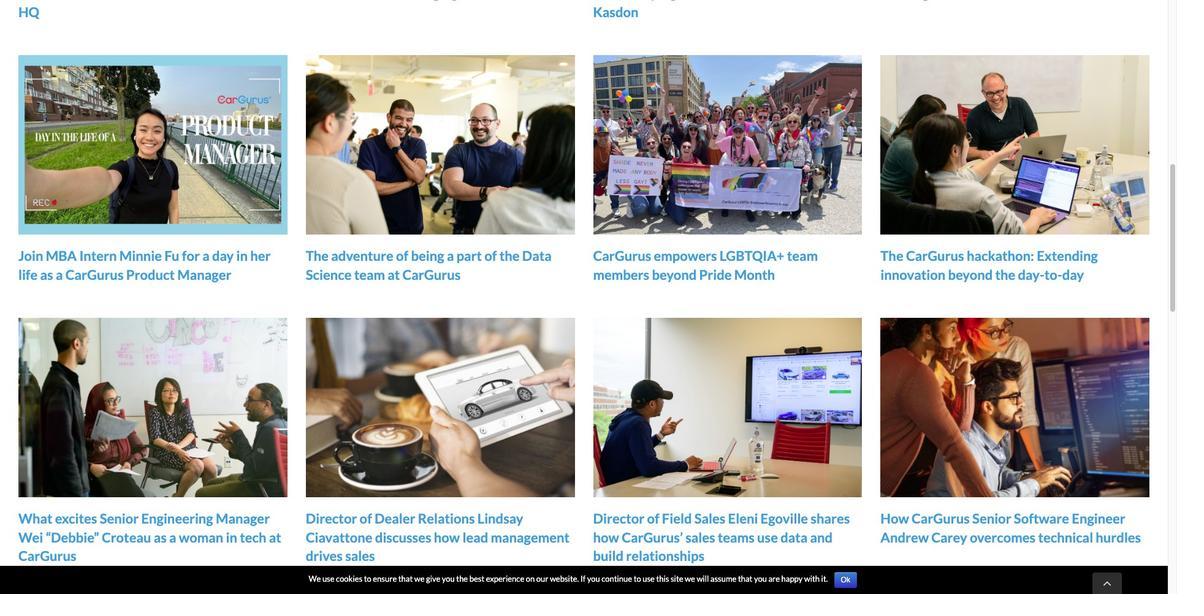 Task type: vqa. For each thing, say whether or not it's contained in the screenshot.
2nd you from left
yes



Task type: locate. For each thing, give the bounding box(es) containing it.
1 that from the left
[[398, 575, 413, 585]]

teams
[[718, 530, 755, 546]]

beyond
[[652, 267, 697, 283], [948, 267, 993, 283]]

2 director from the left
[[593, 511, 645, 527]]

extending
[[1037, 248, 1098, 264]]

1 horizontal spatial day
[[1063, 267, 1084, 283]]

at inside the "what excites senior engineering manager wei "debbie" croteau as a woman in tech at cargurus"
[[269, 530, 281, 546]]

0 horizontal spatial we
[[414, 575, 425, 585]]

of left being
[[396, 248, 409, 264]]

senior inside how cargurus senior software engineer andrew carey overcomes technical hurdles
[[973, 511, 1012, 527]]

0 vertical spatial in
[[236, 248, 248, 264]]

how up build
[[593, 530, 619, 546]]

day
[[212, 248, 234, 264], [1063, 267, 1084, 283]]

2 beyond from the left
[[948, 267, 993, 283]]

in inside join mba intern minnie fu for a day in her life as a cargurus product manager
[[236, 248, 248, 264]]

1 horizontal spatial that
[[738, 575, 753, 585]]

cookies
[[336, 575, 363, 585]]

as down engineering
[[154, 530, 167, 546]]

director
[[306, 511, 357, 527], [593, 511, 645, 527]]

1 senior from the left
[[100, 511, 139, 527]]

0 vertical spatial team
[[787, 248, 818, 264]]

1 horizontal spatial how
[[593, 530, 619, 546]]

you
[[442, 575, 455, 585], [587, 575, 600, 585], [754, 575, 767, 585]]

0 vertical spatial sales
[[686, 530, 715, 546]]

at
[[388, 267, 400, 283], [269, 530, 281, 546]]

you right if
[[587, 575, 600, 585]]

0 horizontal spatial day
[[212, 248, 234, 264]]

sales down "sales"
[[686, 530, 715, 546]]

join
[[18, 248, 43, 264]]

0 horizontal spatial as
[[40, 267, 53, 283]]

0 horizontal spatial the
[[456, 575, 468, 585]]

wei
[[18, 530, 43, 546]]

1 horizontal spatial at
[[388, 267, 400, 283]]

how inside director of dealer relations lindsay ciavattone discusses how lead management drives sales
[[434, 530, 460, 546]]

how inside director of field sales eleni egoville shares how cargurus' sales teams use data and build relationships
[[593, 530, 619, 546]]

0 horizontal spatial at
[[269, 530, 281, 546]]

1 horizontal spatial senior
[[973, 511, 1012, 527]]

director up cargurus'
[[593, 511, 645, 527]]

with
[[804, 575, 820, 585]]

director for director of dealer relations lindsay ciavattone discusses how lead management drives sales
[[306, 511, 357, 527]]

the adventure of being a part of the data science team at cargurus
[[306, 248, 552, 283]]

cargurus up 'innovation'
[[906, 248, 964, 264]]

intern
[[79, 248, 117, 264]]

as
[[40, 267, 53, 283], [154, 530, 167, 546]]

0 horizontal spatial director
[[306, 511, 357, 527]]

the inside the cargurus hackathon: extending innovation beyond the day-to-day
[[881, 248, 904, 264]]

day inside the cargurus hackathon: extending innovation beyond the day-to-day
[[1063, 267, 1084, 283]]

1 beyond from the left
[[652, 267, 697, 283]]

the up science
[[306, 248, 329, 264]]

1 horizontal spatial the
[[881, 248, 904, 264]]

the cargurus hackathon: extending innovation beyond the day-to-day
[[881, 248, 1098, 283]]

in
[[236, 248, 248, 264], [226, 530, 237, 546]]

0 horizontal spatial you
[[442, 575, 455, 585]]

1 vertical spatial sales
[[345, 549, 375, 565]]

that right ensure
[[398, 575, 413, 585]]

manager inside the "what excites senior engineering manager wei "debbie" croteau as a woman in tech at cargurus"
[[216, 511, 270, 527]]

1 horizontal spatial as
[[154, 530, 167, 546]]

senior inside the "what excites senior engineering manager wei "debbie" croteau as a woman in tech at cargurus"
[[100, 511, 139, 527]]

1 vertical spatial as
[[154, 530, 167, 546]]

director of dealer relations lindsay ciavattone discusses how lead management drives sales
[[306, 511, 572, 565]]

use right 'we'
[[322, 575, 335, 585]]

at right tech
[[269, 530, 281, 546]]

1 vertical spatial at
[[269, 530, 281, 546]]

director inside director of field sales eleni egoville shares how cargurus' sales teams use data and build relationships
[[593, 511, 645, 527]]

1 the from the left
[[306, 248, 329, 264]]

assume
[[711, 575, 737, 585]]

the inside the cargurus hackathon: extending innovation beyond the day-to-day
[[996, 267, 1016, 283]]

adventure
[[331, 248, 394, 264]]

experience
[[486, 575, 524, 585]]

a
[[202, 248, 210, 264], [447, 248, 454, 264], [56, 267, 63, 283], [169, 530, 176, 546]]

the up 'innovation'
[[881, 248, 904, 264]]

1 horizontal spatial use
[[643, 575, 655, 585]]

our
[[536, 575, 548, 585]]

a inside the "what excites senior engineering manager wei "debbie" croteau as a woman in tech at cargurus"
[[169, 530, 176, 546]]

0 horizontal spatial to
[[364, 575, 371, 585]]

0 horizontal spatial sales
[[345, 549, 375, 565]]

day down extending
[[1063, 267, 1084, 283]]

the down hackathon:
[[996, 267, 1016, 283]]

cargurus down "wei"
[[18, 549, 76, 565]]

to-
[[1045, 267, 1063, 283]]

how down relations
[[434, 530, 460, 546]]

1 horizontal spatial the
[[500, 248, 520, 264]]

senior up overcomes
[[973, 511, 1012, 527]]

cargurus up carey
[[912, 511, 970, 527]]

sales up the cookies
[[345, 549, 375, 565]]

1 how from the left
[[434, 530, 460, 546]]

cargurus inside the "what excites senior engineering manager wei "debbie" croteau as a woman in tech at cargurus"
[[18, 549, 76, 565]]

director up ciavattone
[[306, 511, 357, 527]]

team right lgbtqia+ on the right of page
[[787, 248, 818, 264]]

the inside the adventure of being a part of the data science team at cargurus
[[500, 248, 520, 264]]

1 vertical spatial day
[[1063, 267, 1084, 283]]

1 vertical spatial the
[[996, 267, 1016, 283]]

0 horizontal spatial senior
[[100, 511, 139, 527]]

we left give
[[414, 575, 425, 585]]

day right for at the left of page
[[212, 248, 234, 264]]

0 horizontal spatial how
[[434, 530, 460, 546]]

science
[[306, 267, 352, 283]]

2 horizontal spatial the
[[996, 267, 1016, 283]]

0 horizontal spatial that
[[398, 575, 413, 585]]

0 vertical spatial day
[[212, 248, 234, 264]]

use
[[757, 530, 778, 546], [322, 575, 335, 585], [643, 575, 655, 585]]

how cargurus senior software engineer andrew carey overcomes technical hurdles
[[881, 511, 1141, 546]]

cargurus up members
[[593, 248, 651, 264]]

you right give
[[442, 575, 455, 585]]

1 horizontal spatial we
[[685, 575, 695, 585]]

use left this
[[643, 575, 655, 585]]

this
[[656, 575, 669, 585]]

happy
[[782, 575, 803, 585]]

eleni
[[728, 511, 758, 527]]

team down 'adventure'
[[354, 267, 385, 283]]

team
[[787, 248, 818, 264], [354, 267, 385, 283]]

the
[[306, 248, 329, 264], [881, 248, 904, 264]]

that right the 'assume'
[[738, 575, 753, 585]]

that
[[398, 575, 413, 585], [738, 575, 753, 585]]

2 vertical spatial the
[[456, 575, 468, 585]]

1 we from the left
[[414, 575, 425, 585]]

the
[[500, 248, 520, 264], [996, 267, 1016, 283], [456, 575, 468, 585]]

woman
[[179, 530, 223, 546]]

we
[[414, 575, 425, 585], [685, 575, 695, 585]]

in left her
[[236, 248, 248, 264]]

we use cookies to ensure that we give you the best experience on our website. if you continue to use this site we will assume that you are happy with it.
[[309, 575, 828, 585]]

senior up croteau
[[100, 511, 139, 527]]

"debbie"
[[46, 530, 99, 546]]

use inside director of field sales eleni egoville shares how cargurus' sales teams use data and build relationships
[[757, 530, 778, 546]]

2 the from the left
[[881, 248, 904, 264]]

director for director of field sales eleni egoville shares how cargurus' sales teams use data and build relationships
[[593, 511, 645, 527]]

0 vertical spatial at
[[388, 267, 400, 283]]

1 horizontal spatial to
[[634, 575, 641, 585]]

at down 'adventure'
[[388, 267, 400, 283]]

as right life
[[40, 267, 53, 283]]

lindsay
[[478, 511, 523, 527]]

fu
[[164, 248, 179, 264]]

0 horizontal spatial team
[[354, 267, 385, 283]]

a down engineering
[[169, 530, 176, 546]]

a down mba
[[56, 267, 63, 283]]

1 horizontal spatial sales
[[686, 530, 715, 546]]

a left part
[[447, 248, 454, 264]]

on
[[526, 575, 535, 585]]

0 horizontal spatial the
[[306, 248, 329, 264]]

the inside the adventure of being a part of the data science team at cargurus
[[306, 248, 329, 264]]

1 horizontal spatial team
[[787, 248, 818, 264]]

cargurus down being
[[403, 267, 461, 283]]

and
[[810, 530, 833, 546]]

1 vertical spatial team
[[354, 267, 385, 283]]

cargurus'
[[622, 530, 683, 546]]

3 you from the left
[[754, 575, 767, 585]]

of
[[396, 248, 409, 264], [485, 248, 497, 264], [360, 511, 372, 527], [647, 511, 660, 527]]

director inside director of dealer relations lindsay ciavattone discusses how lead management drives sales
[[306, 511, 357, 527]]

1 director from the left
[[306, 511, 357, 527]]

beyond for empowers
[[652, 267, 697, 283]]

of up cargurus'
[[647, 511, 660, 527]]

the left data
[[500, 248, 520, 264]]

lgbtqia+
[[720, 248, 785, 264]]

ok
[[841, 576, 850, 585]]

you left the are
[[754, 575, 767, 585]]

manager up tech
[[216, 511, 270, 527]]

to left ensure
[[364, 575, 371, 585]]

cargurus empowers lgbtqia+ team members beyond pride month
[[593, 248, 818, 283]]

beyond inside cargurus empowers lgbtqia+ team members beyond pride month
[[652, 267, 697, 283]]

best
[[470, 575, 485, 585]]

1 horizontal spatial you
[[587, 575, 600, 585]]

continue
[[602, 575, 632, 585]]

the left best
[[456, 575, 468, 585]]

build
[[593, 549, 624, 565]]

of inside director of field sales eleni egoville shares how cargurus' sales teams use data and build relationships
[[647, 511, 660, 527]]

1 horizontal spatial beyond
[[948, 267, 993, 283]]

2 how from the left
[[593, 530, 619, 546]]

senior
[[100, 511, 139, 527], [973, 511, 1012, 527]]

team inside cargurus empowers lgbtqia+ team members beyond pride month
[[787, 248, 818, 264]]

0 vertical spatial the
[[500, 248, 520, 264]]

2 horizontal spatial use
[[757, 530, 778, 546]]

use down egoville
[[757, 530, 778, 546]]

manager down for at the left of page
[[177, 267, 231, 283]]

beyond down empowers
[[652, 267, 697, 283]]

the for the cargurus hackathon: extending innovation beyond the day-to-day
[[881, 248, 904, 264]]

2 to from the left
[[634, 575, 641, 585]]

how for lead
[[434, 530, 460, 546]]

how
[[434, 530, 460, 546], [593, 530, 619, 546]]

2 senior from the left
[[973, 511, 1012, 527]]

part
[[457, 248, 482, 264]]

beyond down hackathon:
[[948, 267, 993, 283]]

we left will
[[685, 575, 695, 585]]

1 vertical spatial in
[[226, 530, 237, 546]]

0 horizontal spatial beyond
[[652, 267, 697, 283]]

1 vertical spatial manager
[[216, 511, 270, 527]]

1 horizontal spatial director
[[593, 511, 645, 527]]

if
[[581, 575, 586, 585]]

in left tech
[[226, 530, 237, 546]]

0 vertical spatial manager
[[177, 267, 231, 283]]

0 vertical spatial as
[[40, 267, 53, 283]]

of left dealer in the left bottom of the page
[[360, 511, 372, 527]]

in inside the "what excites senior engineering manager wei "debbie" croteau as a woman in tech at cargurus"
[[226, 530, 237, 546]]

2 horizontal spatial you
[[754, 575, 767, 585]]

ensure
[[373, 575, 397, 585]]

manager
[[177, 267, 231, 283], [216, 511, 270, 527]]

cargurus
[[593, 248, 651, 264], [906, 248, 964, 264], [65, 267, 124, 283], [403, 267, 461, 283], [912, 511, 970, 527], [18, 549, 76, 565]]

cargurus down intern
[[65, 267, 124, 283]]

beyond inside the cargurus hackathon: extending innovation beyond the day-to-day
[[948, 267, 993, 283]]

how
[[881, 511, 909, 527]]

to right continue
[[634, 575, 641, 585]]

overcomes
[[970, 530, 1036, 546]]



Task type: describe. For each thing, give the bounding box(es) containing it.
engineer
[[1072, 511, 1126, 527]]

data
[[522, 248, 552, 264]]

join mba intern minnie fu for a day in her life as a cargurus product manager
[[18, 248, 271, 283]]

lead
[[463, 530, 488, 546]]

the for the adventure of being a part of the data science team at cargurus
[[306, 248, 329, 264]]

minnie
[[119, 248, 162, 264]]

product
[[126, 267, 175, 283]]

ok link
[[834, 573, 857, 589]]

engineering
[[141, 511, 213, 527]]

shares
[[811, 511, 850, 527]]

being
[[411, 248, 444, 264]]

senior for overcomes
[[973, 511, 1012, 527]]

day inside join mba intern minnie fu for a day in her life as a cargurus product manager
[[212, 248, 234, 264]]

team inside the adventure of being a part of the data science team at cargurus
[[354, 267, 385, 283]]

mba
[[46, 248, 77, 264]]

of right part
[[485, 248, 497, 264]]

software
[[1014, 511, 1070, 527]]

egoville
[[761, 511, 808, 527]]

cargurus inside how cargurus senior software engineer andrew carey overcomes technical hurdles
[[912, 511, 970, 527]]

hurdles
[[1096, 530, 1141, 546]]

pride
[[699, 267, 732, 283]]

cargurus inside cargurus empowers lgbtqia+ team members beyond pride month
[[593, 248, 651, 264]]

0 horizontal spatial use
[[322, 575, 335, 585]]

1 you from the left
[[442, 575, 455, 585]]

relationships
[[626, 549, 705, 565]]

day-
[[1018, 267, 1045, 283]]

carey
[[932, 530, 968, 546]]

technical
[[1038, 530, 1093, 546]]

sales
[[695, 511, 726, 527]]

cargurus inside the cargurus hackathon: extending innovation beyond the day-to-day
[[906, 248, 964, 264]]

website.
[[550, 575, 579, 585]]

will
[[697, 575, 709, 585]]

month
[[735, 267, 775, 283]]

a inside the adventure of being a part of the data science team at cargurus
[[447, 248, 454, 264]]

drives
[[306, 549, 343, 565]]

dealer
[[375, 511, 415, 527]]

what excites senior engineering manager wei "debbie" croteau as a woman in tech at cargurus
[[18, 511, 281, 565]]

cargurus inside the adventure of being a part of the data science team at cargurus
[[403, 267, 461, 283]]

life
[[18, 267, 38, 283]]

as inside join mba intern minnie fu for a day in her life as a cargurus product manager
[[40, 267, 53, 283]]

a right for at the left of page
[[202, 248, 210, 264]]

2 we from the left
[[685, 575, 695, 585]]

site
[[671, 575, 684, 585]]

are
[[769, 575, 780, 585]]

her
[[250, 248, 271, 264]]

manager inside join mba intern minnie fu for a day in her life as a cargurus product manager
[[177, 267, 231, 283]]

beyond for cargurus
[[948, 267, 993, 283]]

as inside the "what excites senior engineering manager wei "debbie" croteau as a woman in tech at cargurus"
[[154, 530, 167, 546]]

it.
[[821, 575, 828, 585]]

give
[[426, 575, 440, 585]]

empowers
[[654, 248, 717, 264]]

excites
[[55, 511, 97, 527]]

2 you from the left
[[587, 575, 600, 585]]

sales inside director of dealer relations lindsay ciavattone discusses how lead management drives sales
[[345, 549, 375, 565]]

management
[[491, 530, 570, 546]]

discusses
[[375, 530, 431, 546]]

1 to from the left
[[364, 575, 371, 585]]

director of field sales eleni egoville shares how cargurus' sales teams use data and build relationships
[[593, 511, 850, 565]]

hackathon:
[[967, 248, 1034, 264]]

tech
[[240, 530, 266, 546]]

sales inside director of field sales eleni egoville shares how cargurus' sales teams use data and build relationships
[[686, 530, 715, 546]]

2 that from the left
[[738, 575, 753, 585]]

for
[[182, 248, 200, 264]]

of inside director of dealer relations lindsay ciavattone discusses how lead management drives sales
[[360, 511, 372, 527]]

ciavattone
[[306, 530, 373, 546]]

senior for croteau
[[100, 511, 139, 527]]

at inside the adventure of being a part of the data science team at cargurus
[[388, 267, 400, 283]]

what
[[18, 511, 52, 527]]

croteau
[[102, 530, 151, 546]]

field
[[662, 511, 692, 527]]

we
[[309, 575, 321, 585]]

data
[[781, 530, 808, 546]]

how for cargurus'
[[593, 530, 619, 546]]

innovation
[[881, 267, 946, 283]]

andrew
[[881, 530, 929, 546]]

relations
[[418, 511, 475, 527]]

cargurus inside join mba intern minnie fu for a day in her life as a cargurus product manager
[[65, 267, 124, 283]]

members
[[593, 267, 650, 283]]



